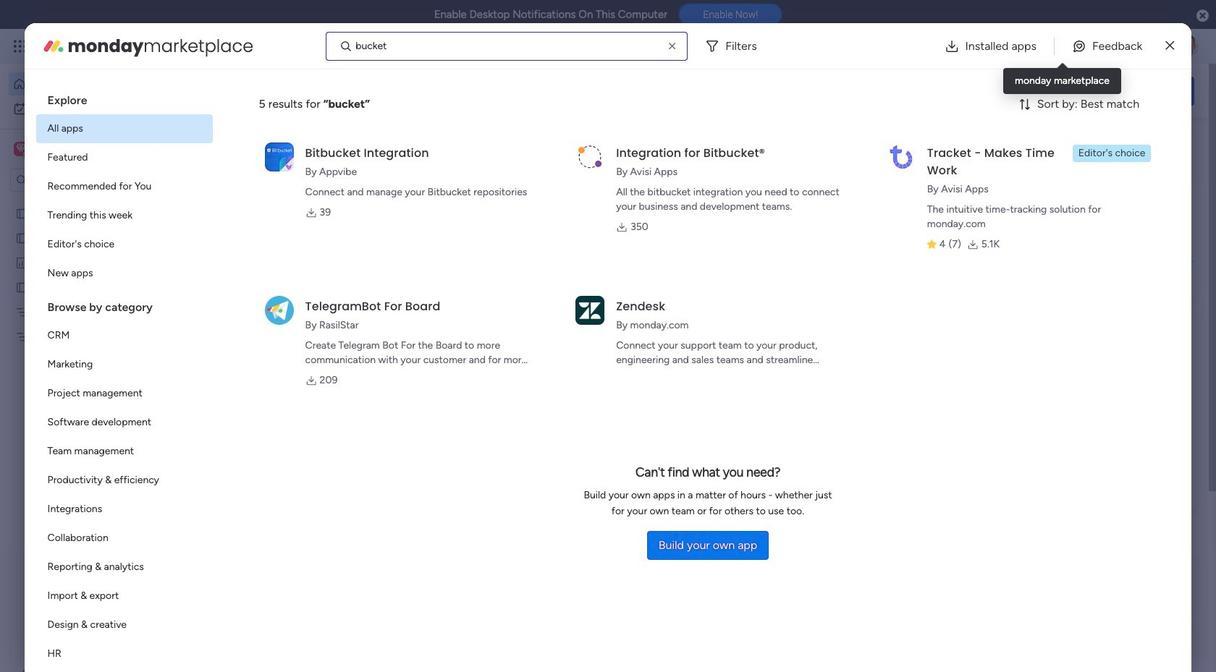 Task type: vqa. For each thing, say whether or not it's contained in the screenshot.
Public Dashboard "image"
yes



Task type: locate. For each thing, give the bounding box(es) containing it.
public dashboard image
[[15, 256, 29, 269]]

lottie animation image
[[568, 64, 975, 119], [0, 526, 185, 673]]

1 vertical spatial lottie animation image
[[0, 526, 185, 673]]

0 horizontal spatial lottie animation element
[[0, 526, 185, 673]]

help image
[[1122, 39, 1137, 54]]

public board image up component icon
[[242, 293, 258, 309]]

app logo image
[[265, 142, 294, 171], [576, 142, 605, 171], [887, 142, 916, 171], [265, 296, 294, 325], [576, 296, 605, 325]]

public board image up public board image
[[15, 206, 29, 220]]

monday marketplace image right select product image at the left top of page
[[42, 34, 65, 58]]

terry turtle image
[[1176, 35, 1199, 58]]

help center element
[[977, 626, 1195, 673]]

see plans image
[[240, 38, 253, 54]]

1 horizontal spatial lottie animation image
[[568, 64, 975, 119]]

2 heading from the top
[[36, 288, 213, 321]]

list box
[[36, 81, 213, 673], [0, 198, 185, 544]]

option
[[9, 72, 176, 96], [9, 97, 176, 120], [36, 114, 213, 143], [36, 143, 213, 172], [36, 172, 213, 201], [0, 200, 185, 203], [36, 201, 213, 230], [36, 230, 213, 259], [36, 259, 213, 288], [36, 321, 213, 350], [36, 350, 213, 379], [36, 379, 213, 408], [36, 408, 213, 437], [36, 437, 213, 466], [36, 466, 213, 495], [36, 495, 213, 524], [36, 524, 213, 553], [36, 553, 213, 582], [36, 582, 213, 611], [36, 611, 213, 640], [36, 640, 213, 669]]

0 vertical spatial lottie animation image
[[568, 64, 975, 119]]

0 vertical spatial lottie animation element
[[568, 64, 975, 119]]

getting started element
[[977, 557, 1195, 615]]

1 heading from the top
[[36, 81, 213, 114]]

dapulse x slim image
[[1166, 37, 1175, 55]]

select product image
[[13, 39, 28, 54]]

monday marketplace image
[[42, 34, 65, 58], [1055, 39, 1069, 54]]

workspace image
[[14, 141, 28, 157], [16, 141, 26, 157]]

public board image
[[15, 206, 29, 220], [15, 280, 29, 294], [242, 293, 258, 309]]

0 horizontal spatial lottie animation image
[[0, 526, 185, 673]]

heading
[[36, 81, 213, 114], [36, 288, 213, 321]]

0 vertical spatial heading
[[36, 81, 213, 114]]

quick search results list box
[[224, 164, 943, 534]]

search everything image
[[1090, 39, 1105, 54]]

1 vertical spatial heading
[[36, 288, 213, 321]]

lottie animation element
[[568, 64, 975, 119], [0, 526, 185, 673]]

monday marketplace image left search everything icon
[[1055, 39, 1069, 54]]



Task type: describe. For each thing, give the bounding box(es) containing it.
0 horizontal spatial monday marketplace image
[[42, 34, 65, 58]]

v2 bolt switch image
[[1102, 83, 1110, 99]]

component image
[[242, 316, 255, 329]]

lottie animation image for lottie animation element to the bottom
[[0, 526, 185, 673]]

workspace selection element
[[14, 140, 121, 159]]

1 vertical spatial lottie animation element
[[0, 526, 185, 673]]

public board image down public dashboard icon
[[15, 280, 29, 294]]

update feed image
[[991, 39, 1006, 54]]

add to favorites image
[[429, 294, 444, 308]]

v2 user feedback image
[[989, 83, 1000, 99]]

lottie animation image for the rightmost lottie animation element
[[568, 64, 975, 119]]

Search in workspace field
[[30, 172, 121, 189]]

circle o image
[[999, 239, 1008, 250]]

dapulse x slim image
[[1173, 134, 1190, 151]]

2 image
[[1002, 30, 1015, 46]]

2 workspace image from the left
[[16, 141, 26, 157]]

1 horizontal spatial monday marketplace image
[[1055, 39, 1069, 54]]

dapulse close image
[[1197, 9, 1209, 23]]

notifications image
[[959, 39, 974, 54]]

1 horizontal spatial lottie animation element
[[568, 64, 975, 119]]

circle o image
[[999, 202, 1008, 213]]

1 workspace image from the left
[[14, 141, 28, 157]]

public board image
[[15, 231, 29, 245]]



